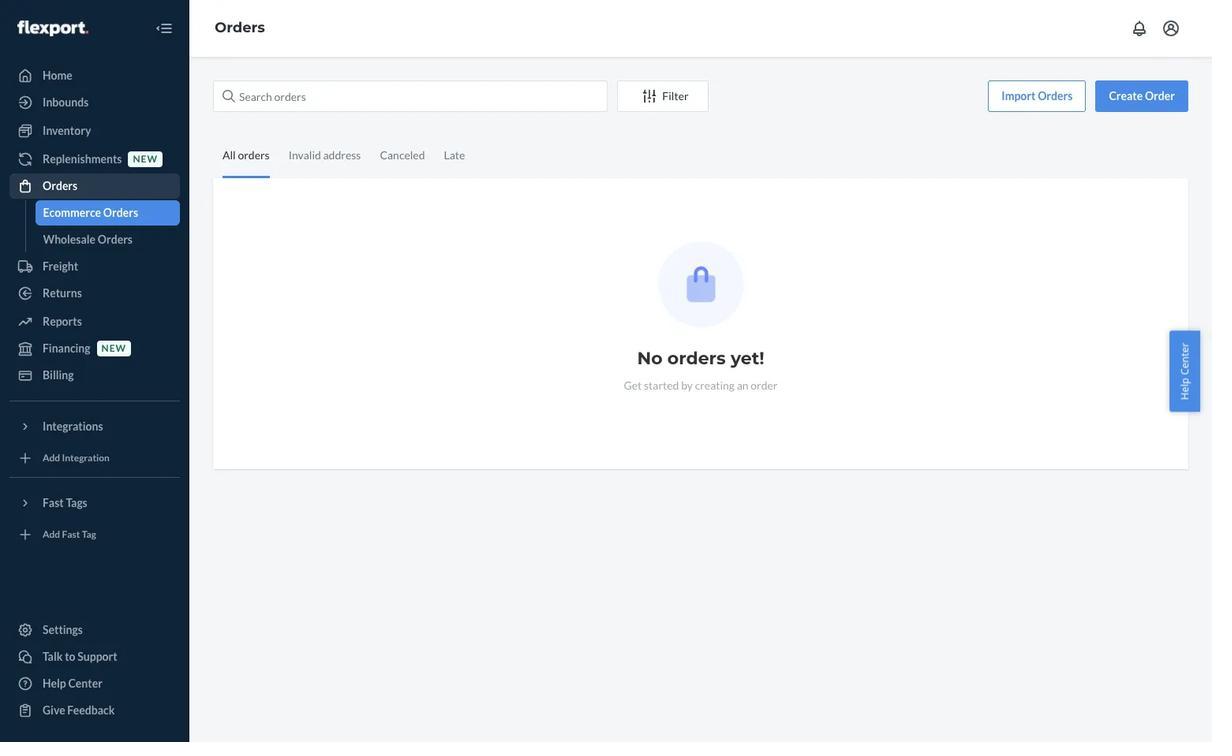 Task type: locate. For each thing, give the bounding box(es) containing it.
fast tags button
[[9, 491, 180, 516]]

ecommerce orders link
[[35, 201, 180, 226]]

0 vertical spatial fast
[[43, 497, 64, 510]]

an
[[737, 379, 749, 392]]

1 vertical spatial orders
[[668, 348, 726, 369]]

1 vertical spatial center
[[68, 677, 103, 691]]

reports
[[43, 315, 82, 328]]

1 vertical spatial new
[[102, 343, 126, 355]]

add integration
[[43, 453, 110, 465]]

late
[[444, 148, 465, 162]]

orders right import
[[1038, 89, 1073, 103]]

add integration link
[[9, 446, 180, 471]]

new for replenishments
[[133, 153, 158, 165]]

orders for wholesale orders
[[98, 233, 133, 246]]

replenishments
[[43, 152, 122, 166]]

1 horizontal spatial new
[[133, 153, 158, 165]]

orders
[[215, 19, 265, 36], [1038, 89, 1073, 103], [43, 179, 78, 193], [103, 206, 138, 219], [98, 233, 133, 246]]

billing
[[43, 369, 74, 382]]

help
[[1178, 378, 1192, 400], [43, 677, 66, 691]]

new down inventory link
[[133, 153, 158, 165]]

add for add fast tag
[[43, 529, 60, 541]]

address
[[323, 148, 361, 162]]

1 vertical spatial help
[[43, 677, 66, 691]]

1 add from the top
[[43, 453, 60, 465]]

no
[[637, 348, 663, 369]]

fast left tag
[[62, 529, 80, 541]]

talk to support
[[43, 651, 117, 664]]

order
[[1145, 89, 1175, 103]]

0 vertical spatial help
[[1178, 378, 1192, 400]]

0 horizontal spatial new
[[102, 343, 126, 355]]

new
[[133, 153, 158, 165], [102, 343, 126, 355]]

0 vertical spatial orders
[[238, 148, 270, 162]]

all orders
[[223, 148, 270, 162]]

new down reports link
[[102, 343, 126, 355]]

give feedback button
[[9, 699, 180, 724]]

add
[[43, 453, 60, 465], [43, 529, 60, 541]]

orders inside button
[[1038, 89, 1073, 103]]

freight
[[43, 260, 78, 273]]

0 vertical spatial add
[[43, 453, 60, 465]]

integrations button
[[9, 414, 180, 440]]

1 horizontal spatial center
[[1178, 343, 1192, 375]]

feedback
[[67, 704, 115, 718]]

talk to support button
[[9, 645, 180, 670]]

by
[[681, 379, 693, 392]]

orders up get started by creating an order
[[668, 348, 726, 369]]

1 horizontal spatial orders
[[668, 348, 726, 369]]

0 vertical spatial center
[[1178, 343, 1192, 375]]

0 vertical spatial help center
[[1178, 343, 1192, 400]]

fast left tags
[[43, 497, 64, 510]]

2 add from the top
[[43, 529, 60, 541]]

flexport logo image
[[17, 20, 88, 36]]

0 horizontal spatial help
[[43, 677, 66, 691]]

import orders
[[1002, 89, 1073, 103]]

inventory link
[[9, 118, 180, 144]]

close navigation image
[[155, 19, 174, 38]]

fast tags
[[43, 497, 87, 510]]

0 horizontal spatial center
[[68, 677, 103, 691]]

Search orders text field
[[213, 81, 608, 112]]

0 horizontal spatial help center
[[43, 677, 103, 691]]

tag
[[82, 529, 96, 541]]

fast
[[43, 497, 64, 510], [62, 529, 80, 541]]

to
[[65, 651, 75, 664]]

1 vertical spatial help center
[[43, 677, 103, 691]]

orders down ecommerce orders link
[[98, 233, 133, 246]]

0 horizontal spatial orders
[[238, 148, 270, 162]]

0 vertical spatial orders link
[[215, 19, 265, 36]]

center inside help center button
[[1178, 343, 1192, 375]]

orders link up search icon
[[215, 19, 265, 36]]

wholesale
[[43, 233, 96, 246]]

orders right all
[[238, 148, 270, 162]]

orders link
[[215, 19, 265, 36], [9, 174, 180, 199]]

0 vertical spatial new
[[133, 153, 158, 165]]

0 horizontal spatial orders link
[[9, 174, 180, 199]]

1 vertical spatial orders link
[[9, 174, 180, 199]]

1 vertical spatial add
[[43, 529, 60, 541]]

1 horizontal spatial help center
[[1178, 343, 1192, 400]]

wholesale orders link
[[35, 227, 180, 253]]

create
[[1109, 89, 1143, 103]]

orders for all
[[238, 148, 270, 162]]

help center link
[[9, 672, 180, 697]]

help inside button
[[1178, 378, 1192, 400]]

invalid
[[289, 148, 321, 162]]

started
[[644, 379, 679, 392]]

orders up the wholesale orders link
[[103, 206, 138, 219]]

orders up search icon
[[215, 19, 265, 36]]

1 horizontal spatial help
[[1178, 378, 1192, 400]]

add down the fast tags
[[43, 529, 60, 541]]

add left integration at bottom
[[43, 453, 60, 465]]

orders for ecommerce orders
[[103, 206, 138, 219]]

returns link
[[9, 281, 180, 306]]

invalid address
[[289, 148, 361, 162]]

help center
[[1178, 343, 1192, 400], [43, 677, 103, 691]]

orders
[[238, 148, 270, 162], [668, 348, 726, 369]]

center
[[1178, 343, 1192, 375], [68, 677, 103, 691]]

orders link up ecommerce orders
[[9, 174, 180, 199]]

integration
[[62, 453, 110, 465]]

add fast tag link
[[9, 523, 180, 548]]



Task type: describe. For each thing, give the bounding box(es) containing it.
inbounds
[[43, 96, 89, 109]]

tags
[[66, 497, 87, 510]]

get started by creating an order
[[624, 379, 778, 392]]

open account menu image
[[1162, 19, 1181, 38]]

ecommerce
[[43, 206, 101, 219]]

import orders button
[[989, 81, 1087, 112]]

talk
[[43, 651, 63, 664]]

fast inside dropdown button
[[43, 497, 64, 510]]

order
[[751, 379, 778, 392]]

canceled
[[380, 148, 425, 162]]

home
[[43, 69, 72, 82]]

1 vertical spatial fast
[[62, 529, 80, 541]]

orders for no
[[668, 348, 726, 369]]

filter
[[663, 89, 689, 103]]

help center inside button
[[1178, 343, 1192, 400]]

empty list image
[[658, 242, 744, 328]]

create order
[[1109, 89, 1175, 103]]

returns
[[43, 287, 82, 300]]

no orders yet!
[[637, 348, 765, 369]]

open notifications image
[[1130, 19, 1149, 38]]

search image
[[223, 90, 235, 103]]

center inside help center link
[[68, 677, 103, 691]]

settings link
[[9, 618, 180, 643]]

inbounds link
[[9, 90, 180, 115]]

orders up the ecommerce
[[43, 179, 78, 193]]

ecommerce orders
[[43, 206, 138, 219]]

create order link
[[1096, 81, 1189, 112]]

billing link
[[9, 363, 180, 388]]

orders for import orders
[[1038, 89, 1073, 103]]

add fast tag
[[43, 529, 96, 541]]

help center button
[[1170, 331, 1201, 412]]

financing
[[43, 342, 90, 355]]

creating
[[695, 379, 735, 392]]

get
[[624, 379, 642, 392]]

all
[[223, 148, 236, 162]]

give feedback
[[43, 704, 115, 718]]

new for financing
[[102, 343, 126, 355]]

reports link
[[9, 309, 180, 335]]

integrations
[[43, 420, 103, 433]]

import
[[1002, 89, 1036, 103]]

settings
[[43, 624, 83, 637]]

home link
[[9, 63, 180, 88]]

support
[[78, 651, 117, 664]]

wholesale orders
[[43, 233, 133, 246]]

inventory
[[43, 124, 91, 137]]

1 horizontal spatial orders link
[[215, 19, 265, 36]]

filter button
[[617, 81, 709, 112]]

add for add integration
[[43, 453, 60, 465]]

give
[[43, 704, 65, 718]]

yet!
[[731, 348, 765, 369]]

freight link
[[9, 254, 180, 279]]



Task type: vqa. For each thing, say whether or not it's contained in the screenshot.
Case
no



